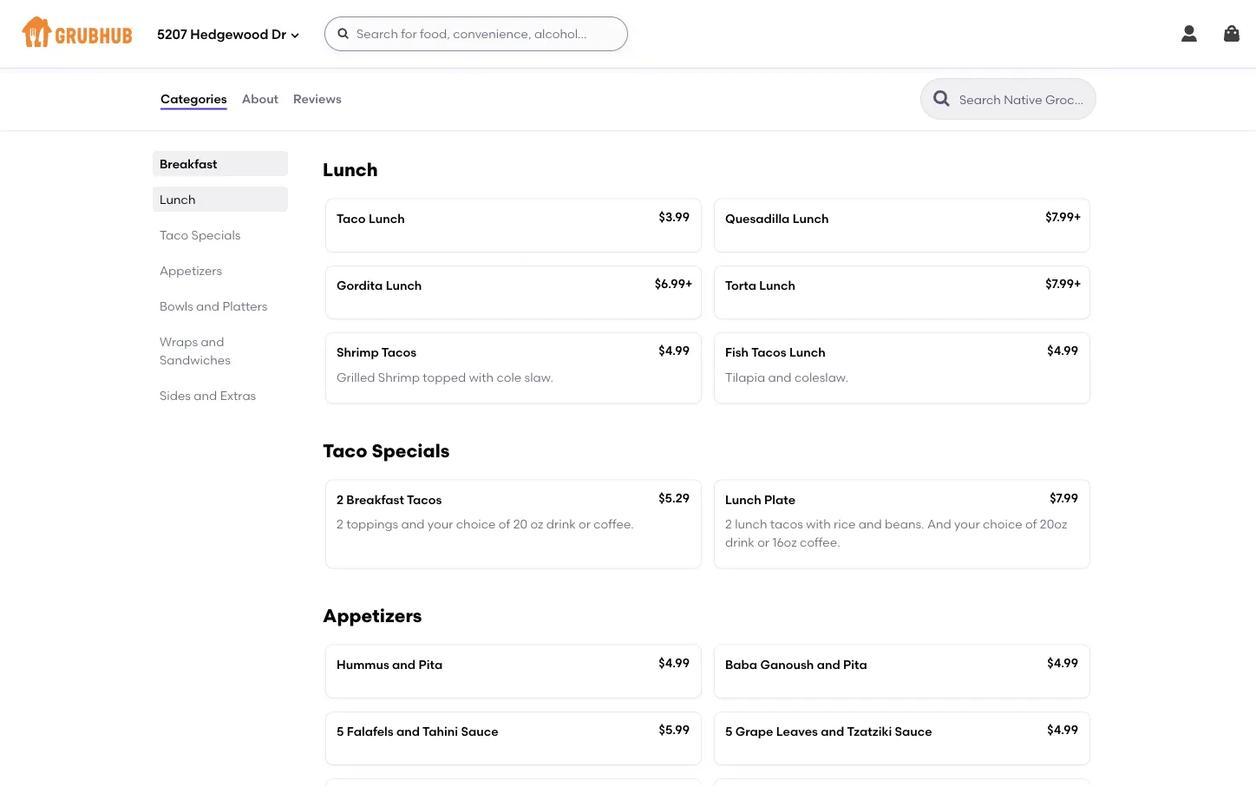 Task type: vqa. For each thing, say whether or not it's contained in the screenshot.
'COLE'
yes



Task type: locate. For each thing, give the bounding box(es) containing it.
1 horizontal spatial drink
[[726, 534, 755, 549]]

with left rice
[[806, 517, 831, 532]]

your inside 2 lunch tacos with rice and beans. and your choice of 20oz drink or 16oz coffee.
[[955, 517, 980, 532]]

choice for choice of 2 toppings served with hasbrowns, toast, your choice of bacon or sausage
[[337, 88, 376, 103]]

appetizers up hummus
[[323, 605, 422, 627]]

baba
[[726, 657, 758, 672]]

toppings up "bacon"
[[406, 71, 458, 85]]

0 horizontal spatial breakfast
[[160, 156, 217, 171]]

with up "search native grocery" search field
[[1034, 71, 1059, 85]]

and right leaves
[[821, 724, 845, 739]]

2 vertical spatial $7.99
[[1050, 491, 1079, 505]]

$7.99 +
[[1046, 209, 1082, 224], [1046, 276, 1082, 291]]

5 left "falafels"
[[337, 724, 344, 739]]

with right served
[[503, 71, 528, 85]]

or right "bacon"
[[435, 88, 447, 103]]

bacon
[[394, 88, 432, 103]]

1 horizontal spatial taco specials
[[323, 440, 450, 462]]

your down 2 breakfast tacos
[[428, 517, 453, 532]]

3 eggs omelet and scramble
[[337, 46, 510, 61]]

and right rice
[[859, 517, 882, 532]]

$7.99
[[1046, 209, 1074, 224], [1046, 276, 1074, 291], [1050, 491, 1079, 505]]

$3.99
[[659, 209, 690, 224]]

and right sides
[[194, 388, 217, 403]]

bowls and platters tab
[[160, 297, 281, 315]]

and inside 2 lunch tacos with rice and beans. and your choice of 20oz drink or 16oz coffee.
[[859, 517, 882, 532]]

1 vertical spatial taco specials
[[323, 440, 450, 462]]

2 $7.99 + from the top
[[1046, 276, 1082, 291]]

your
[[640, 71, 666, 85], [428, 517, 453, 532], [955, 517, 980, 532]]

2 horizontal spatial or
[[758, 534, 770, 549]]

tacos
[[382, 345, 417, 360], [752, 345, 787, 360], [407, 492, 442, 507]]

0 horizontal spatial taco specials
[[160, 227, 241, 242]]

1 pita from the left
[[419, 657, 443, 672]]

leaves
[[777, 724, 818, 739]]

quesadilla lunch
[[726, 211, 829, 226]]

choice inside choice of 2 toppings served with hasbrowns, toast, your choice of bacon or sausage
[[337, 88, 376, 103]]

and
[[426, 46, 449, 61], [777, 88, 801, 103], [196, 299, 220, 313], [201, 334, 224, 349], [769, 370, 792, 384], [194, 388, 217, 403], [401, 517, 425, 532], [859, 517, 882, 532], [392, 657, 416, 672], [817, 657, 841, 672], [397, 724, 420, 739], [821, 724, 845, 739]]

1 horizontal spatial sauce
[[895, 724, 933, 739]]

5 grape leaves and tzatziki sauce
[[726, 724, 933, 739]]

1 vertical spatial $7.99 +
[[1046, 276, 1082, 291]]

choice inside 2 lunch tacos with rice and beans. and your choice of 20oz drink or 16oz coffee.
[[983, 517, 1023, 532]]

$7.99 + for quesadilla lunch
[[1046, 209, 1082, 224]]

top
[[875, 71, 895, 85]]

2 inside 2 lunch tacos with rice and beans. and your choice of 20oz drink or 16oz coffee.
[[726, 517, 732, 532]]

$7.99 for torta lunch
[[1046, 276, 1074, 291]]

appetizers tab
[[160, 261, 281, 279]]

lunch up coleslaw.
[[790, 345, 826, 360]]

1 horizontal spatial coffee.
[[800, 534, 841, 549]]

and left tahini
[[397, 724, 420, 739]]

1 vertical spatial taco
[[160, 227, 189, 242]]

specials up appetizers tab
[[191, 227, 241, 242]]

lunch right gordita
[[386, 278, 422, 293]]

taco up 2 breakfast tacos
[[323, 440, 367, 462]]

1 vertical spatial breakfast
[[347, 492, 404, 507]]

1 horizontal spatial your
[[640, 71, 666, 85]]

0 horizontal spatial toppings
[[346, 517, 399, 532]]

0 horizontal spatial coffee.
[[594, 517, 634, 532]]

0 horizontal spatial sauce
[[461, 724, 499, 739]]

0 horizontal spatial 5
[[337, 724, 344, 739]]

choice
[[337, 88, 376, 103], [456, 517, 496, 532], [983, 517, 1023, 532]]

0 vertical spatial $7.99
[[1046, 209, 1074, 224]]

slaw.
[[525, 370, 554, 384]]

lunch
[[323, 158, 378, 181], [160, 192, 196, 207], [369, 211, 405, 226], [793, 211, 829, 226], [386, 278, 422, 293], [760, 278, 796, 293], [790, 345, 826, 360], [726, 492, 762, 507]]

hummus and pita
[[337, 657, 443, 672]]

sauce
[[461, 724, 499, 739], [895, 724, 933, 739]]

5 left 'grape'
[[726, 724, 733, 739]]

baba ganoush and pita
[[726, 657, 868, 672]]

1 horizontal spatial toppings
[[406, 71, 458, 85]]

wraps
[[160, 334, 198, 349]]

choice down 'choice'
[[337, 88, 376, 103]]

tacos up tilapia and coleslaw.
[[752, 345, 787, 360]]

2 horizontal spatial choice
[[983, 517, 1023, 532]]

reviews button
[[293, 68, 343, 130]]

of left 20
[[499, 517, 511, 532]]

1 $7.99 + from the top
[[1046, 209, 1082, 224]]

1 horizontal spatial or
[[579, 517, 591, 532]]

categories
[[161, 91, 227, 106]]

$5.29
[[659, 491, 690, 505]]

specials
[[191, 227, 241, 242], [372, 440, 450, 462]]

toast,
[[602, 71, 637, 85]]

1 vertical spatial $7.99
[[1046, 276, 1074, 291]]

2 horizontal spatial your
[[955, 517, 980, 532]]

$4.99
[[659, 343, 690, 358], [1048, 343, 1079, 358], [659, 655, 690, 670], [1048, 655, 1079, 670], [1048, 722, 1079, 737]]

0 vertical spatial taco specials
[[160, 227, 241, 242]]

and right the bowls
[[196, 299, 220, 313]]

svg image right dr
[[290, 30, 300, 40]]

2 breakfast tacos
[[337, 492, 442, 507]]

of
[[382, 71, 394, 85], [379, 88, 391, 103], [499, 517, 511, 532], [1026, 517, 1038, 532]]

choice left 20
[[456, 517, 496, 532]]

1 vertical spatial or
[[579, 517, 591, 532]]

toppings
[[406, 71, 458, 85], [346, 517, 399, 532]]

sauce right tahini
[[461, 724, 499, 739]]

breakfast
[[160, 156, 217, 171], [347, 492, 404, 507]]

0 horizontal spatial or
[[435, 88, 447, 103]]

svg image
[[1179, 23, 1200, 44], [337, 27, 351, 41], [290, 30, 300, 40]]

+ for $3.99
[[1074, 209, 1082, 224]]

1 vertical spatial specials
[[372, 440, 450, 462]]

wraps and sandwiches tab
[[160, 332, 281, 369]]

0 horizontal spatial pita
[[419, 657, 443, 672]]

or inside choice of 2 toppings served with hasbrowns, toast, your choice of bacon or sausage
[[435, 88, 447, 103]]

$6.99 +
[[655, 276, 693, 291]]

shrimp
[[337, 345, 379, 360], [378, 370, 420, 384]]

svg image left svg icon
[[1179, 23, 1200, 44]]

and up sandwiches
[[201, 334, 224, 349]]

0 vertical spatial taco
[[337, 211, 366, 226]]

torta lunch
[[726, 278, 796, 293]]

based
[[955, 71, 992, 85]]

0 vertical spatial or
[[435, 88, 447, 103]]

0 horizontal spatial specials
[[191, 227, 241, 242]]

coffee.
[[594, 517, 634, 532], [800, 534, 841, 549]]

choice for 2 lunch tacos with rice and beans. and your choice of 20oz drink or 16oz coffee.
[[983, 517, 1023, 532]]

your right toast,
[[640, 71, 666, 85]]

sauce
[[995, 71, 1031, 85]]

taco lunch
[[337, 211, 405, 226]]

tilapia and coleslaw.
[[726, 370, 849, 384]]

5
[[337, 724, 344, 739], [726, 724, 733, 739]]

1 5 from the left
[[337, 724, 344, 739]]

5 for 5 grape leaves and tzatziki sauce
[[726, 724, 733, 739]]

drink right oz
[[547, 517, 576, 532]]

with inside 2 slow cooked eggs over top a tomato based sauce with peppers and mediterranean spices.
[[1034, 71, 1059, 85]]

tilapia
[[726, 370, 766, 384]]

2 vertical spatial or
[[758, 534, 770, 549]]

taco specials up 2 breakfast tacos
[[323, 440, 450, 462]]

0 vertical spatial coffee.
[[594, 517, 634, 532]]

2 slow cooked eggs over top a tomato based sauce with peppers and mediterranean spices.
[[726, 71, 1059, 103]]

tacos up 2 toppings and your choice of 20 oz drink or coffee.
[[407, 492, 442, 507]]

coffee. right oz
[[594, 517, 634, 532]]

pita right ganoush
[[844, 657, 868, 672]]

choice left 20oz
[[983, 517, 1023, 532]]

1 horizontal spatial pita
[[844, 657, 868, 672]]

1 horizontal spatial svg image
[[337, 27, 351, 41]]

toppings down 2 breakfast tacos
[[346, 517, 399, 532]]

1 vertical spatial toppings
[[346, 517, 399, 532]]

sandwiches
[[160, 352, 231, 367]]

0 vertical spatial drink
[[547, 517, 576, 532]]

or inside 2 lunch tacos with rice and beans. and your choice of 20oz drink or 16oz coffee.
[[758, 534, 770, 549]]

hummus
[[337, 657, 389, 672]]

2 5 from the left
[[726, 724, 733, 739]]

tacos up grilled shrimp topped with cole slaw.
[[382, 345, 417, 360]]

of left 20oz
[[1026, 517, 1038, 532]]

sides and extras tab
[[160, 386, 281, 404]]

2 toppings and your choice of 20 oz drink or coffee.
[[337, 517, 634, 532]]

1 horizontal spatial appetizers
[[323, 605, 422, 627]]

lunch plate
[[726, 492, 796, 507]]

1 horizontal spatial 5
[[726, 724, 733, 739]]

coleslaw.
[[795, 370, 849, 384]]

of down omelet
[[382, 71, 394, 85]]

lunch right quesadilla
[[793, 211, 829, 226]]

taco
[[337, 211, 366, 226], [160, 227, 189, 242], [323, 440, 367, 462]]

0 vertical spatial $7.99 +
[[1046, 209, 1082, 224]]

drink
[[547, 517, 576, 532], [726, 534, 755, 549]]

svg image up 3
[[337, 27, 351, 41]]

tacos for fish
[[752, 345, 787, 360]]

shrimp down shrimp tacos
[[378, 370, 420, 384]]

and down cooked
[[777, 88, 801, 103]]

appetizers up the bowls
[[160, 263, 222, 278]]

quesadilla
[[726, 211, 790, 226]]

appetizers inside tab
[[160, 263, 222, 278]]

1 vertical spatial drink
[[726, 534, 755, 549]]

taco up appetizers tab
[[160, 227, 189, 242]]

taco specials tab
[[160, 226, 281, 244]]

with
[[503, 71, 528, 85], [1034, 71, 1059, 85], [469, 370, 494, 384], [806, 517, 831, 532]]

0 vertical spatial specials
[[191, 227, 241, 242]]

2 inside 2 slow cooked eggs over top a tomato based sauce with peppers and mediterranean spices.
[[726, 71, 732, 85]]

$7.99 + for torta lunch
[[1046, 276, 1082, 291]]

over
[[846, 71, 872, 85]]

0 horizontal spatial choice
[[337, 88, 376, 103]]

beans.
[[885, 517, 925, 532]]

pita
[[419, 657, 443, 672], [844, 657, 868, 672]]

2 vertical spatial taco
[[323, 440, 367, 462]]

your for choice of 2 toppings served with hasbrowns, toast, your choice of bacon or sausage
[[640, 71, 666, 85]]

your inside choice of 2 toppings served with hasbrowns, toast, your choice of bacon or sausage
[[640, 71, 666, 85]]

+
[[1074, 209, 1082, 224], [686, 276, 693, 291], [1074, 276, 1082, 291]]

and right ganoush
[[817, 657, 841, 672]]

pita right hummus
[[419, 657, 443, 672]]

1 sauce from the left
[[461, 724, 499, 739]]

2 sauce from the left
[[895, 724, 933, 739]]

sauce right tzatziki
[[895, 724, 933, 739]]

taco up gordita
[[337, 211, 366, 226]]

coffee. down rice
[[800, 534, 841, 549]]

your right and
[[955, 517, 980, 532]]

and down 2 breakfast tacos
[[401, 517, 425, 532]]

0 vertical spatial breakfast
[[160, 156, 217, 171]]

3
[[337, 46, 344, 61]]

or left 16oz
[[758, 534, 770, 549]]

or right oz
[[579, 517, 591, 532]]

taco specials up appetizers tab
[[160, 227, 241, 242]]

wraps and sandwiches
[[160, 334, 231, 367]]

appetizers
[[160, 263, 222, 278], [323, 605, 422, 627]]

0 vertical spatial toppings
[[406, 71, 458, 85]]

shrimp up grilled
[[337, 345, 379, 360]]

$5.99
[[659, 722, 690, 737]]

1 vertical spatial coffee.
[[800, 534, 841, 549]]

cooked
[[765, 71, 812, 85]]

eggs
[[347, 46, 376, 61]]

specials up 2 breakfast tacos
[[372, 440, 450, 462]]

lunch down breakfast tab
[[160, 192, 196, 207]]

dr
[[272, 27, 286, 43]]

0 horizontal spatial appetizers
[[160, 263, 222, 278]]

drink down lunch
[[726, 534, 755, 549]]

0 vertical spatial appetizers
[[160, 263, 222, 278]]



Task type: describe. For each thing, give the bounding box(es) containing it.
$4.99 for hummus and pita
[[659, 655, 690, 670]]

$4.99 for 5 grape leaves and tzatziki sauce
[[1048, 722, 1079, 737]]

omelet
[[379, 46, 423, 61]]

hasbrowns,
[[531, 71, 599, 85]]

lunch up "gordita lunch"
[[369, 211, 405, 226]]

plate
[[765, 492, 796, 507]]

bowls
[[160, 299, 193, 313]]

extras
[[220, 388, 256, 403]]

grape
[[736, 724, 774, 739]]

+ for $6.99
[[1074, 276, 1082, 291]]

lunch right the torta
[[760, 278, 796, 293]]

sausage
[[450, 88, 500, 103]]

slow
[[735, 71, 763, 85]]

and inside wraps and sandwiches
[[201, 334, 224, 349]]

0 horizontal spatial svg image
[[290, 30, 300, 40]]

toppings inside choice of 2 toppings served with hasbrowns, toast, your choice of bacon or sausage
[[406, 71, 458, 85]]

taco specials inside tab
[[160, 227, 241, 242]]

0 horizontal spatial your
[[428, 517, 453, 532]]

and inside 2 slow cooked eggs over top a tomato based sauce with peppers and mediterranean spices.
[[777, 88, 801, 103]]

breakfast tab
[[160, 154, 281, 173]]

svg image
[[1222, 23, 1243, 44]]

20oz
[[1040, 517, 1068, 532]]

choice
[[337, 71, 379, 85]]

main navigation navigation
[[0, 0, 1257, 68]]

lunch up the taco lunch
[[323, 158, 378, 181]]

peppers
[[726, 88, 774, 103]]

20
[[513, 517, 528, 532]]

with inside 2 lunch tacos with rice and beans. and your choice of 20oz drink or 16oz coffee.
[[806, 517, 831, 532]]

platters
[[223, 299, 268, 313]]

with left cole
[[469, 370, 494, 384]]

5207 hedgewood dr
[[157, 27, 286, 43]]

of inside 2 lunch tacos with rice and beans. and your choice of 20oz drink or 16oz coffee.
[[1026, 517, 1038, 532]]

grilled shrimp topped with cole slaw.
[[337, 370, 554, 384]]

spices.
[[894, 88, 934, 103]]

reviews
[[293, 91, 342, 106]]

about
[[242, 91, 279, 106]]

2 horizontal spatial svg image
[[1179, 23, 1200, 44]]

and inside tab
[[194, 388, 217, 403]]

2 inside choice of 2 toppings served with hasbrowns, toast, your choice of bacon or sausage
[[396, 71, 403, 85]]

eggs
[[815, 71, 843, 85]]

2 pita from the left
[[844, 657, 868, 672]]

tomato
[[909, 71, 952, 85]]

breakfast inside tab
[[160, 156, 217, 171]]

oz
[[531, 517, 544, 532]]

tacos
[[770, 517, 804, 532]]

1 horizontal spatial choice
[[456, 517, 496, 532]]

5 falafels and tahini sauce
[[337, 724, 499, 739]]

of left "bacon"
[[379, 88, 391, 103]]

$4.99 for baba ganoush and pita
[[1048, 655, 1079, 670]]

1 horizontal spatial breakfast
[[347, 492, 404, 507]]

rice
[[834, 517, 856, 532]]

taco inside taco specials tab
[[160, 227, 189, 242]]

served
[[461, 71, 500, 85]]

topped
[[423, 370, 466, 384]]

scramble
[[452, 46, 510, 61]]

lunch tab
[[160, 190, 281, 208]]

hedgewood
[[190, 27, 269, 43]]

falafels
[[347, 724, 394, 739]]

a
[[898, 71, 906, 85]]

fish
[[726, 345, 749, 360]]

2 for 2 lunch tacos with rice and beans. and your choice of 20oz drink or 16oz coffee.
[[726, 517, 732, 532]]

1 vertical spatial appetizers
[[323, 605, 422, 627]]

lunch inside tab
[[160, 192, 196, 207]]

tahini
[[423, 724, 458, 739]]

and right omelet
[[426, 46, 449, 61]]

cole
[[497, 370, 522, 384]]

grilled
[[337, 370, 375, 384]]

2 for 2 toppings and your choice of 20 oz drink or coffee.
[[337, 517, 344, 532]]

5207
[[157, 27, 187, 43]]

shrimp tacos
[[337, 345, 417, 360]]

sides and extras
[[160, 388, 256, 403]]

tzatziki
[[847, 724, 892, 739]]

torta
[[726, 278, 757, 293]]

2 for 2 slow cooked eggs over top a tomato based sauce with peppers and mediterranean spices.
[[726, 71, 732, 85]]

sides
[[160, 388, 191, 403]]

Search Native Grocery search field
[[958, 91, 1091, 108]]

5 for 5 falafels and tahini sauce
[[337, 724, 344, 739]]

and right hummus
[[392, 657, 416, 672]]

lunch up lunch
[[726, 492, 762, 507]]

$6.99
[[655, 276, 686, 291]]

Search for food, convenience, alcohol... search field
[[325, 16, 628, 51]]

with inside choice of 2 toppings served with hasbrowns, toast, your choice of bacon or sausage
[[503, 71, 528, 85]]

bowls and platters
[[160, 299, 268, 313]]

tacos for shrimp
[[382, 345, 417, 360]]

your for 2 lunch tacos with rice and beans. and your choice of 20oz drink or 16oz coffee.
[[955, 517, 980, 532]]

2 for 2 breakfast tacos
[[337, 492, 344, 507]]

and down fish tacos lunch
[[769, 370, 792, 384]]

16oz
[[773, 534, 797, 549]]

ganoush
[[761, 657, 814, 672]]

drink inside 2 lunch tacos with rice and beans. and your choice of 20oz drink or 16oz coffee.
[[726, 534, 755, 549]]

$7.99 for quesadilla lunch
[[1046, 209, 1074, 224]]

mediterranean
[[804, 88, 891, 103]]

2 lunch tacos with rice and beans. and your choice of 20oz drink or 16oz coffee.
[[726, 517, 1068, 549]]

and
[[928, 517, 952, 532]]

fish tacos lunch
[[726, 345, 826, 360]]

lunch
[[735, 517, 768, 532]]

categories button
[[160, 68, 228, 130]]

specials inside tab
[[191, 227, 241, 242]]

0 horizontal spatial drink
[[547, 517, 576, 532]]

coffee. inside 2 lunch tacos with rice and beans. and your choice of 20oz drink or 16oz coffee.
[[800, 534, 841, 549]]

gordita lunch
[[337, 278, 422, 293]]

gordita
[[337, 278, 383, 293]]

search icon image
[[932, 89, 953, 109]]

1 horizontal spatial specials
[[372, 440, 450, 462]]

about button
[[241, 68, 280, 130]]

choice of 2 toppings served with hasbrowns, toast, your choice of bacon or sausage
[[337, 71, 666, 103]]

2 slow cooked eggs over top a tomato based sauce with peppers and mediterranean spices. button
[[715, 34, 1090, 122]]

0 vertical spatial shrimp
[[337, 345, 379, 360]]

1 vertical spatial shrimp
[[378, 370, 420, 384]]



